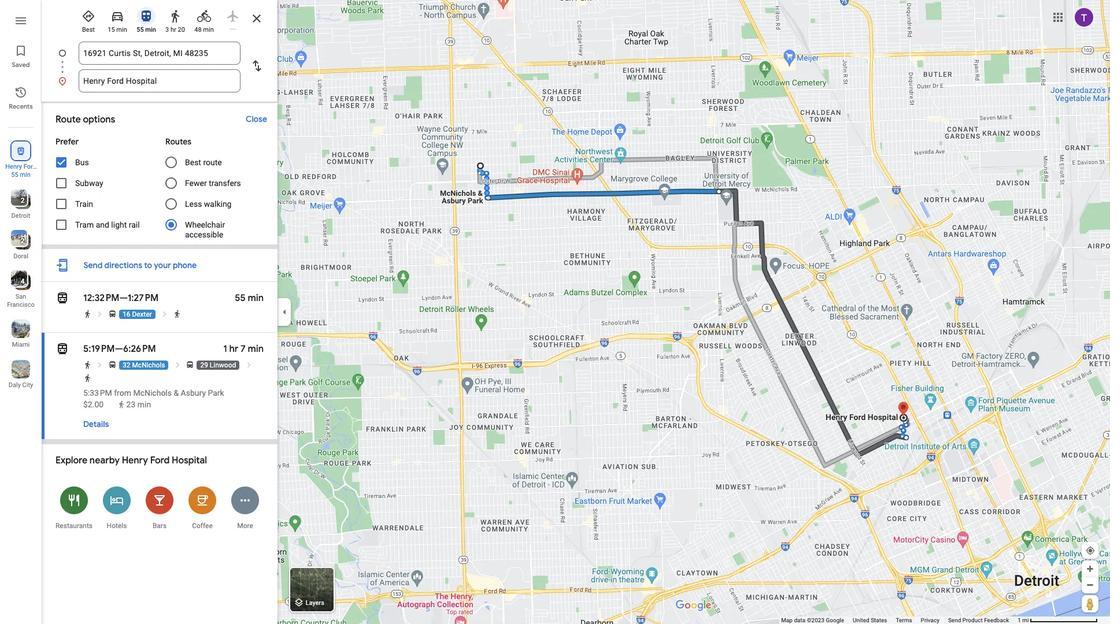 Task type: describe. For each thing, give the bounding box(es) containing it.
bus
[[75, 158, 89, 167]]

5:19 pm — 6:26 pm
[[83, 343, 156, 355]]

min down transit icon
[[145, 26, 156, 34]]

5:33 pm from mcnichols & asbury park $2.00
[[83, 389, 224, 409]]

min inside  list
[[20, 171, 30, 179]]

recents
[[9, 102, 33, 110]]

united states
[[853, 618, 887, 624]]

55 min inside directions main content
[[235, 293, 264, 304]]

walking
[[204, 200, 232, 209]]

hr for 3
[[171, 26, 176, 34]]

directions
[[104, 260, 142, 271]]

3 hr 20
[[165, 26, 185, 34]]

2 vertical spatial walk image
[[83, 374, 92, 383]]

cycling image
[[197, 9, 211, 23]]

show street view coverage image
[[1082, 596, 1099, 613]]

daly
[[9, 382, 21, 389]]

subway
[[75, 179, 103, 188]]

united
[[853, 618, 870, 624]]

from
[[114, 389, 131, 398]]

miami button
[[0, 315, 42, 351]]

footer inside google maps element
[[781, 617, 1018, 625]]

transfers
[[209, 179, 241, 188]]

saved
[[12, 61, 30, 69]]

collapse side panel image
[[278, 306, 291, 319]]

feedback
[[984, 618, 1009, 624]]

restaurants
[[55, 522, 93, 530]]

rail
[[129, 220, 140, 230]]

32 mcnichols
[[123, 361, 165, 370]]

none field starting point 16921 curtis st, detroit, mi 48235
[[83, 42, 236, 65]]

explore
[[56, 455, 87, 467]]

hospital inside directions main content
[[172, 455, 207, 467]]

 for 12:32 pm
[[56, 290, 69, 306]]

less walking
[[185, 200, 232, 209]]

san
[[15, 293, 26, 301]]

zoom in image
[[1086, 565, 1095, 574]]

0 vertical spatial walk image
[[173, 310, 181, 319]]

city
[[22, 382, 33, 389]]

train
[[75, 200, 93, 209]]

light
[[111, 220, 127, 230]]

min right 48
[[203, 26, 214, 34]]

daly city
[[9, 382, 33, 389]]

reverse starting point and destination image
[[250, 59, 264, 73]]

walk image
[[83, 310, 92, 319]]

layers
[[306, 600, 324, 607]]

transit image for 5:19 pm
[[56, 341, 69, 357]]

55 min inside option
[[137, 26, 156, 34]]

send directions to your phone button
[[78, 254, 202, 277]]

23 min
[[126, 400, 151, 409]]

walking image inside "3 hr 20" radio
[[168, 9, 182, 23]]

0 vertical spatial mcnichols
[[132, 361, 165, 370]]

route
[[56, 114, 81, 125]]

tram
[[75, 220, 94, 230]]

less
[[185, 200, 202, 209]]

linwood
[[210, 361, 236, 370]]

map
[[781, 618, 793, 624]]

mi
[[1023, 618, 1029, 624]]

mcnichols inside 5:33 pm from mcnichols & asbury park $2.00
[[133, 389, 172, 398]]

 for 5:19 pm
[[56, 341, 69, 357]]

states
[[871, 618, 887, 624]]

6:26 pm
[[123, 343, 156, 355]]

map data ©2023 google
[[781, 618, 844, 624]]

united states button
[[853, 617, 887, 625]]

san francisco
[[7, 293, 35, 309]]

tram and light rail
[[75, 220, 140, 230]]

to
[[144, 260, 152, 271]]

1 hr 7 min
[[223, 343, 264, 355]]

5:33 pm
[[83, 389, 112, 398]]

4 places element
[[12, 276, 25, 287]]

bars button
[[138, 479, 181, 537]]

bus image for 29
[[186, 361, 195, 370]]

best route
[[185, 158, 222, 167]]

Best radio
[[76, 5, 101, 34]]

32
[[123, 361, 130, 370]]

and
[[96, 220, 109, 230]]

data
[[794, 618, 806, 624]]

2 for doral
[[21, 237, 25, 245]]

ford inside henry ford hospital
[[24, 163, 36, 171]]

show your location image
[[1085, 546, 1096, 556]]

menu image
[[14, 14, 28, 28]]

close button
[[240, 109, 273, 130]]

3 hr 20 radio
[[163, 5, 187, 34]]

— for 12:32 pm
[[119, 293, 128, 304]]

55 inside 55 min option
[[137, 26, 144, 34]]

dexter
[[132, 311, 152, 319]]

bus image
[[108, 310, 117, 319]]

1 , then image from the left
[[96, 361, 104, 370]]

3
[[165, 26, 169, 34]]

park
[[208, 389, 224, 398]]

prefer bus
[[56, 136, 89, 167]]

2 places element for detroit
[[12, 195, 25, 206]]

1:27 pm
[[128, 293, 159, 304]]

ford inside directions main content
[[150, 455, 170, 467]]

1 list item from the top
[[42, 42, 278, 79]]

google account: tyler black  
(blacklashes1000@gmail.com) image
[[1075, 8, 1094, 26]]

29 linwood
[[200, 361, 236, 370]]

product
[[963, 618, 983, 624]]

20
[[178, 26, 185, 34]]

Starting point 16921 Curtis St, Detroit, MI 48235 field
[[83, 46, 236, 60]]

henry inside directions main content
[[122, 455, 148, 467]]

henry inside henry ford hospital
[[5, 163, 22, 171]]

flights image
[[226, 9, 240, 23]]

23
[[126, 400, 135, 409]]



Task type: locate. For each thing, give the bounding box(es) containing it.
hospital up detroit
[[9, 171, 33, 179]]

walking image left 23
[[117, 401, 126, 409]]

 left 12:32 pm
[[56, 290, 69, 306]]

2 up detroit
[[21, 197, 25, 205]]

0 vertical spatial hr
[[171, 26, 176, 34]]

0 horizontal spatial best
[[82, 26, 95, 34]]

list
[[42, 42, 278, 93]]

&
[[174, 389, 179, 398]]

min
[[116, 26, 127, 34], [145, 26, 156, 34], [203, 26, 214, 34], [20, 171, 30, 179], [248, 293, 264, 304], [248, 343, 264, 355], [137, 400, 151, 409]]

min right 7
[[248, 343, 264, 355]]

accessible
[[185, 230, 223, 239]]

 inside list
[[16, 145, 26, 157]]

best travel modes image
[[82, 9, 95, 23]]

daly city button
[[0, 356, 42, 391]]

1 horizontal spatial , then image
[[244, 361, 253, 370]]

close
[[246, 114, 267, 124]]

, then image left bus image
[[96, 310, 104, 319]]

2 up doral
[[21, 237, 25, 245]]

0 horizontal spatial 55
[[11, 171, 18, 179]]

16 dexter
[[123, 311, 152, 319]]

55 up 7
[[235, 293, 246, 304]]

best inside best option
[[82, 26, 95, 34]]

transit image for 12:32 pm
[[56, 290, 69, 306]]

coffee
[[192, 522, 213, 530]]

bus image
[[108, 361, 117, 370], [186, 361, 195, 370]]

1 vertical spatial hr
[[229, 343, 238, 355]]

min right 23
[[137, 400, 151, 409]]

0 horizontal spatial , then image
[[96, 310, 104, 319]]

1 vertical spatial 55 min
[[11, 171, 30, 179]]

send for send directions to your phone
[[84, 260, 103, 271]]

walk image down 5:19 pm
[[83, 361, 92, 370]]

mcnichols up 23 min
[[133, 389, 172, 398]]

2 none field from the top
[[83, 69, 236, 93]]

list item down starting point 16921 curtis st, detroit, mi 48235 field
[[42, 69, 278, 93]]

2 vertical spatial 55 min
[[235, 293, 264, 304]]

your
[[154, 260, 171, 271]]

0 horizontal spatial ford
[[24, 163, 36, 171]]

henry ford hospital
[[5, 163, 36, 179]]

, then image for 5:19 pm — 6:26 pm
[[173, 361, 182, 370]]

, then image left 29
[[173, 361, 182, 370]]

asbury
[[181, 389, 206, 398]]

hospital inside henry ford hospital
[[9, 171, 33, 179]]

1 up linwood
[[223, 343, 227, 355]]

min up detroit
[[20, 171, 30, 179]]

best inside directions main content
[[185, 158, 201, 167]]

1 2 from the top
[[21, 197, 25, 205]]

1 horizontal spatial 55 min
[[137, 26, 156, 34]]

2 2 places element from the top
[[12, 236, 25, 246]]

send inside footer
[[948, 618, 961, 624]]

list item
[[42, 42, 278, 79], [42, 69, 278, 93]]

list item down 3
[[42, 42, 278, 79]]

1 horizontal spatial 55
[[137, 26, 144, 34]]

29
[[200, 361, 208, 370]]

1 for 1 hr 7 min
[[223, 343, 227, 355]]

bus image for 32
[[108, 361, 117, 370]]

none field down starting point 16921 curtis st, detroit, mi 48235 field
[[83, 69, 236, 93]]

privacy
[[921, 618, 940, 624]]

zoom out image
[[1086, 581, 1095, 590]]

hr left 7
[[229, 343, 238, 355]]


[[16, 145, 26, 157], [56, 290, 69, 306], [56, 341, 69, 357]]

best left route on the top
[[185, 158, 201, 167]]

1 vertical spatial hospital
[[172, 455, 207, 467]]

0 vertical spatial 55
[[137, 26, 144, 34]]

ford up bars button
[[150, 455, 170, 467]]

1 vertical spatial mcnichols
[[133, 389, 172, 398]]

1 vertical spatial send
[[948, 618, 961, 624]]

ford left prefer bus
[[24, 163, 36, 171]]

footer
[[781, 617, 1018, 625]]

bars
[[153, 522, 167, 530]]

best down "best travel modes" image
[[82, 26, 95, 34]]

2 horizontal spatial , then image
[[173, 361, 182, 370]]

55
[[137, 26, 144, 34], [11, 171, 18, 179], [235, 293, 246, 304]]

min inside radio
[[116, 26, 127, 34]]

0 horizontal spatial hospital
[[9, 171, 33, 179]]

phone
[[173, 260, 197, 271]]

1 vertical spatial 2 places element
[[12, 236, 25, 246]]

doral
[[13, 253, 28, 260]]

terms
[[896, 618, 912, 624]]

0 vertical spatial 55 min
[[137, 26, 156, 34]]

transit image left 12:32 pm
[[56, 290, 69, 306]]

bus image left 29
[[186, 361, 195, 370]]

2 transit image from the top
[[56, 341, 69, 357]]

 up henry ford hospital
[[16, 145, 26, 157]]

hospital
[[9, 171, 33, 179], [172, 455, 207, 467]]

close directions image
[[250, 12, 264, 25]]

15
[[108, 26, 115, 34]]

1 horizontal spatial best
[[185, 158, 201, 167]]

, then image
[[96, 310, 104, 319], [160, 310, 169, 319], [173, 361, 182, 370]]

, then image
[[96, 361, 104, 370], [244, 361, 253, 370]]

0 vertical spatial henry
[[5, 163, 22, 171]]

2 vertical spatial 55
[[235, 293, 246, 304]]

0 horizontal spatial bus image
[[108, 361, 117, 370]]

transit image left 5:19 pm
[[56, 341, 69, 357]]

2 , then image from the left
[[244, 361, 253, 370]]

options
[[83, 114, 115, 125]]

routes
[[165, 136, 192, 147]]

1 vertical spatial ford
[[150, 455, 170, 467]]

1 2 places element from the top
[[12, 195, 25, 206]]

— up 32
[[115, 343, 123, 355]]

detroit
[[11, 212, 30, 220]]

hr
[[171, 26, 176, 34], [229, 343, 238, 355]]

0 horizontal spatial walking image
[[117, 401, 126, 409]]

None field
[[83, 42, 236, 65], [83, 69, 236, 93]]

12:32 pm
[[83, 293, 119, 304]]

1 horizontal spatial henry
[[122, 455, 148, 467]]

0 vertical spatial 1
[[223, 343, 227, 355]]

0 vertical spatial walking image
[[168, 9, 182, 23]]

hr inside radio
[[171, 26, 176, 34]]

1 horizontal spatial hospital
[[172, 455, 207, 467]]

google
[[826, 618, 844, 624]]

1 vertical spatial 2
[[21, 237, 25, 245]]

fewer transfers
[[185, 179, 241, 188]]

1 horizontal spatial bus image
[[186, 361, 195, 370]]

$2.00
[[83, 400, 104, 409]]

recents button
[[0, 81, 42, 113]]

0 vertical spatial none field
[[83, 42, 236, 65]]

mcnichols down the 6:26 pm
[[132, 361, 165, 370]]

— up 16
[[119, 293, 128, 304]]

55 min
[[137, 26, 156, 34], [11, 171, 30, 179], [235, 293, 264, 304]]

send for send product feedback
[[948, 618, 961, 624]]

1 vertical spatial transit image
[[56, 341, 69, 357]]

2 places element
[[12, 195, 25, 206], [12, 236, 25, 246]]

list inside google maps element
[[42, 42, 278, 93]]

0 vertical spatial send
[[84, 260, 103, 271]]

fewer
[[185, 179, 207, 188]]

55 inside directions main content
[[235, 293, 246, 304]]

None radio
[[221, 5, 245, 29]]

48 min
[[194, 26, 214, 34]]

send product feedback
[[948, 618, 1009, 624]]

privacy button
[[921, 617, 940, 625]]

francisco
[[7, 301, 35, 309]]

48
[[194, 26, 202, 34]]

best for best
[[82, 26, 95, 34]]

1 vertical spatial best
[[185, 158, 201, 167]]

2 horizontal spatial 55
[[235, 293, 246, 304]]

55 min up 1 hr 7 min
[[235, 293, 264, 304]]

hr inside directions main content
[[229, 343, 238, 355]]

2 list item from the top
[[42, 69, 278, 93]]

bus image left 32
[[108, 361, 117, 370]]

prefer
[[56, 136, 79, 147]]

transit image
[[56, 290, 69, 306], [56, 341, 69, 357]]

1 vertical spatial henry
[[122, 455, 148, 467]]

2 vertical spatial 
[[56, 341, 69, 357]]

send left product
[[948, 618, 961, 624]]

1 vertical spatial walk image
[[83, 361, 92, 370]]

walking image up the 3 hr 20
[[168, 9, 182, 23]]

1 horizontal spatial send
[[948, 618, 961, 624]]

1 inside directions main content
[[223, 343, 227, 355]]

send left directions
[[84, 260, 103, 271]]

2 horizontal spatial 55 min
[[235, 293, 264, 304]]

 left 5:19 pm
[[56, 341, 69, 357]]

send
[[84, 260, 103, 271], [948, 618, 961, 624]]

— for 5:19 pm
[[115, 343, 123, 355]]

, then image for 12:32 pm — 1:27 pm
[[160, 310, 169, 319]]

min up 1 hr 7 min
[[248, 293, 264, 304]]

min right 15 in the top of the page
[[116, 26, 127, 34]]

1 vertical spatial walking image
[[117, 401, 126, 409]]

4
[[21, 278, 25, 286]]

driving image
[[110, 9, 124, 23]]

best for best route
[[185, 158, 201, 167]]

7
[[241, 343, 246, 355]]

12:32 pm — 1:27 pm
[[83, 293, 159, 304]]

terms button
[[896, 617, 912, 625]]

55 min down transit icon
[[137, 26, 156, 34]]

0 horizontal spatial hr
[[171, 26, 176, 34]]

Destination Henry Ford Hospital field
[[83, 74, 236, 88]]

send inside directions main content
[[84, 260, 103, 271]]

2 for detroit
[[21, 197, 25, 205]]

hotels button
[[95, 479, 138, 537]]

0 vertical spatial 
[[16, 145, 26, 157]]

2 bus image from the left
[[186, 361, 195, 370]]

2 places element up doral
[[12, 236, 25, 246]]

hr right 3
[[171, 26, 176, 34]]

1 transit image from the top
[[56, 290, 69, 306]]

, then image down 5:19 pm
[[96, 361, 104, 370]]

55 down transit icon
[[137, 26, 144, 34]]

walk image
[[173, 310, 181, 319], [83, 361, 92, 370], [83, 374, 92, 383]]

16
[[123, 311, 130, 319]]

restaurants button
[[53, 479, 95, 537]]

1 vertical spatial 55
[[11, 171, 18, 179]]

©2023
[[807, 618, 825, 624]]

55 up detroit
[[11, 171, 18, 179]]

more
[[237, 522, 253, 530]]

—
[[119, 293, 128, 304], [115, 343, 123, 355]]

route
[[203, 158, 222, 167]]

send product feedback button
[[948, 617, 1009, 625]]

1 bus image from the left
[[108, 361, 117, 370]]

ford
[[24, 163, 36, 171], [150, 455, 170, 467]]

5:19 pm
[[83, 343, 115, 355]]

miami
[[12, 341, 30, 349]]

55 min up detroit
[[11, 171, 30, 179]]

walk image up 5:33 pm
[[83, 374, 92, 383]]

henry right nearby
[[122, 455, 148, 467]]

1 horizontal spatial walking image
[[168, 9, 182, 23]]

0 vertical spatial 2
[[21, 197, 25, 205]]

1 left the mi at the right of page
[[1018, 618, 1021, 624]]

2 2 from the top
[[21, 237, 25, 245]]

1 none field from the top
[[83, 42, 236, 65]]

, then image down 1 hr 7 min
[[244, 361, 253, 370]]

1 horizontal spatial , then image
[[160, 310, 169, 319]]

footer containing map data ©2023 google
[[781, 617, 1018, 625]]

none field down 3
[[83, 42, 236, 65]]

55 inside  list
[[11, 171, 18, 179]]

0 vertical spatial 2 places element
[[12, 195, 25, 206]]

, then image right dexter
[[160, 310, 169, 319]]

details button
[[77, 414, 115, 435]]

google maps element
[[0, 0, 1110, 625]]

0 horizontal spatial , then image
[[96, 361, 104, 370]]

1 horizontal spatial 1
[[1018, 618, 1021, 624]]

henry up detroit
[[5, 163, 22, 171]]

explore nearby henry ford hospital
[[56, 455, 207, 467]]

48 min radio
[[192, 5, 216, 34]]

1 horizontal spatial hr
[[229, 343, 238, 355]]

nearby
[[90, 455, 120, 467]]

55 min inside  list
[[11, 171, 30, 179]]

1 vertical spatial none field
[[83, 69, 236, 93]]

henry
[[5, 163, 22, 171], [122, 455, 148, 467]]

hospital up the coffee button
[[172, 455, 207, 467]]

walk image right dexter
[[173, 310, 181, 319]]

coffee button
[[181, 479, 224, 537]]

0 vertical spatial transit image
[[56, 290, 69, 306]]

1 mi button
[[1018, 618, 1098, 624]]

hotels
[[107, 522, 127, 530]]

0 horizontal spatial henry
[[5, 163, 22, 171]]

1
[[223, 343, 227, 355], [1018, 618, 1021, 624]]

walking image
[[168, 9, 182, 23], [117, 401, 126, 409]]

15 min
[[108, 26, 127, 34]]

1 for 1 mi
[[1018, 618, 1021, 624]]

saved button
[[0, 39, 42, 72]]

wheelchair
[[185, 220, 225, 230]]

transit image
[[139, 9, 153, 23]]

2 places element for doral
[[12, 236, 25, 246]]

1 horizontal spatial ford
[[150, 455, 170, 467]]

0 vertical spatial —
[[119, 293, 128, 304]]

0 vertical spatial hospital
[[9, 171, 33, 179]]

0 vertical spatial best
[[82, 26, 95, 34]]

55 min radio
[[134, 5, 158, 34]]

send directions to your phone
[[84, 260, 197, 271]]

0 horizontal spatial 55 min
[[11, 171, 30, 179]]

2
[[21, 197, 25, 205], [21, 237, 25, 245]]

1 vertical spatial —
[[115, 343, 123, 355]]

2 places element up detroit
[[12, 195, 25, 206]]

directions main content
[[42, 0, 278, 625]]

0 horizontal spatial send
[[84, 260, 103, 271]]

15 min radio
[[105, 5, 130, 34]]

0 vertical spatial ford
[[24, 163, 36, 171]]

none field destination henry ford hospital
[[83, 69, 236, 93]]

1 vertical spatial 
[[56, 290, 69, 306]]

1 vertical spatial 1
[[1018, 618, 1021, 624]]

 list
[[0, 0, 42, 625]]

0 horizontal spatial 1
[[223, 343, 227, 355]]

hr for 1
[[229, 343, 238, 355]]

1 mi
[[1018, 618, 1029, 624]]



Task type: vqa. For each thing, say whether or not it's contained in the screenshot.
Bus image to the top
yes



